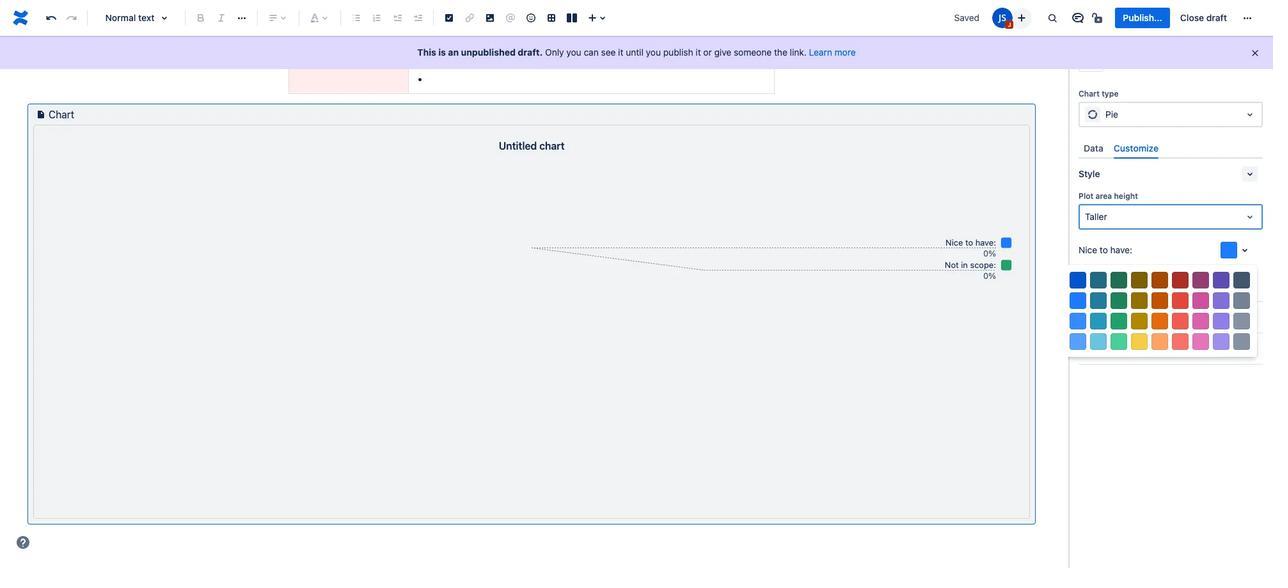 Task type: describe. For each thing, give the bounding box(es) containing it.
normal text button
[[93, 4, 180, 32]]

title
[[1079, 312, 1098, 323]]

Green radio
[[1111, 313, 1128, 330]]

2 it from the left
[[696, 47, 701, 58]]

Dark Magenta radio
[[1193, 293, 1210, 309]]

bullet list ⌘⇧8 image
[[349, 10, 364, 26]]

Gray radio
[[1234, 313, 1251, 330]]

pie
[[1106, 109, 1119, 120]]

Darker Orange radio
[[1152, 272, 1169, 289]]

Darker Gray radio
[[1234, 272, 1251, 289]]

Light Red radio
[[1173, 334, 1189, 350]]

in
[[1097, 275, 1104, 286]]

plot area height
[[1079, 192, 1139, 201]]

open image for plot area height
[[1243, 209, 1258, 225]]

4 option group from the top
[[1063, 332, 1258, 352]]

not in scope: image
[[1238, 273, 1253, 289]]

or
[[704, 47, 712, 58]]

Darker Green radio
[[1111, 272, 1128, 289]]

normal
[[105, 12, 136, 23]]

scope:
[[1106, 275, 1134, 286]]

Darker Yellow radio
[[1132, 272, 1148, 289]]

italic ⌘i image
[[214, 10, 229, 26]]

tab list containing data
[[1079, 138, 1264, 159]]

Dark Yellow radio
[[1132, 293, 1148, 309]]

taller
[[1086, 211, 1108, 222]]

expand image for title
[[1243, 310, 1258, 325]]

1 option group from the top
[[1063, 270, 1258, 291]]

Darker Teal radio
[[1091, 272, 1107, 289]]

Darker Magenta radio
[[1193, 272, 1210, 289]]

Darker Red radio
[[1173, 272, 1189, 289]]

Teal radio
[[1091, 313, 1107, 330]]

Blue radio
[[1070, 313, 1087, 330]]

Magenta radio
[[1193, 313, 1210, 330]]

only
[[545, 47, 564, 58]]

Light Magenta radio
[[1193, 334, 1210, 350]]

Light Blue radio
[[1070, 334, 1087, 350]]

outdent ⇧tab image
[[390, 10, 405, 26]]

action item image
[[442, 10, 457, 26]]

someone
[[734, 47, 772, 58]]

more
[[835, 47, 856, 58]]

Purple radio
[[1214, 313, 1230, 330]]

Dark Teal radio
[[1091, 293, 1107, 309]]

publish
[[664, 47, 694, 58]]

add image, video, or file image
[[483, 10, 498, 26]]

Dark Purple radio
[[1214, 293, 1230, 309]]

publish...
[[1124, 12, 1163, 23]]

not
[[1079, 275, 1094, 286]]

collapse image
[[1243, 167, 1258, 182]]

find and replace image
[[1046, 10, 1061, 26]]

table image
[[544, 10, 559, 26]]

Light Orange radio
[[1152, 334, 1169, 350]]

legend
[[1079, 343, 1111, 354]]

unpublished
[[461, 47, 516, 58]]

indent tab image
[[410, 10, 426, 26]]

Dark Green radio
[[1111, 293, 1128, 309]]

learn
[[810, 47, 833, 58]]

Light Yellow radio
[[1132, 334, 1148, 350]]

2 you from the left
[[646, 47, 661, 58]]

link image
[[462, 10, 478, 26]]

close
[[1181, 12, 1205, 23]]

text
[[138, 12, 155, 23]]

an
[[448, 47, 459, 58]]

data
[[1084, 143, 1104, 154]]

Light Teal radio
[[1091, 334, 1107, 350]]

Dark Gray radio
[[1234, 293, 1251, 309]]

2 option group from the top
[[1063, 291, 1258, 311]]

can
[[584, 47, 599, 58]]

draft.
[[518, 47, 543, 58]]



Task type: vqa. For each thing, say whether or not it's contained in the screenshot.
Script CREATED
no



Task type: locate. For each thing, give the bounding box(es) containing it.
is
[[439, 47, 446, 58]]

1 horizontal spatial it
[[696, 47, 701, 58]]

you
[[567, 47, 582, 58], [646, 47, 661, 58]]

0 horizontal spatial you
[[567, 47, 582, 58]]

it
[[618, 47, 624, 58], [696, 47, 701, 58]]

emoji image
[[524, 10, 539, 26]]

0 vertical spatial chart
[[1079, 89, 1100, 99]]

nice to have: image
[[1238, 243, 1253, 258]]

this
[[418, 47, 436, 58]]

help image
[[15, 535, 31, 551]]

saved
[[955, 12, 980, 23]]

2 open image from the top
[[1243, 209, 1258, 225]]

customize
[[1114, 143, 1159, 154]]

1 open image from the top
[[1243, 107, 1258, 122]]

Light Gray radio
[[1234, 334, 1251, 350]]

height
[[1115, 192, 1139, 201]]

chart for chart
[[49, 109, 74, 121]]

Dark Red radio
[[1173, 293, 1189, 309]]

option group up dark orange radio
[[1063, 270, 1258, 291]]

publish... button
[[1116, 8, 1171, 28]]

draft
[[1207, 12, 1228, 23]]

option group down dark orange radio
[[1063, 311, 1258, 332]]

1 vertical spatial expand image
[[1243, 341, 1258, 357]]

link.
[[790, 47, 807, 58]]

Dark Orange radio
[[1152, 293, 1169, 309]]

learn more link
[[810, 47, 856, 58]]

open image for chart type
[[1243, 107, 1258, 122]]

0 horizontal spatial chart
[[49, 109, 74, 121]]

type
[[1102, 89, 1119, 99]]

1 you from the left
[[567, 47, 582, 58]]

chart
[[1079, 89, 1100, 99], [49, 109, 74, 121]]

1 horizontal spatial chart
[[1079, 89, 1100, 99]]

Orange radio
[[1152, 313, 1169, 330]]

this is an unpublished draft. only you can see it until you publish it or give someone the link. learn more
[[418, 47, 856, 58]]

comment icon image
[[1071, 10, 1087, 26]]

open image up nice to have: image
[[1243, 209, 1258, 225]]

nice to have:
[[1079, 245, 1133, 256]]

expand image for legend
[[1243, 341, 1258, 357]]

0 vertical spatial expand image
[[1243, 310, 1258, 325]]

meetings
[[430, 53, 472, 65]]

Yellow radio
[[1132, 313, 1148, 330]]

layouts image
[[565, 10, 580, 26]]

close draft
[[1181, 12, 1228, 23]]

0 vertical spatial open image
[[1243, 107, 1258, 122]]

Red radio
[[1173, 313, 1189, 330]]

it right see
[[618, 47, 624, 58]]

close draft button
[[1173, 8, 1235, 28]]

more image
[[1241, 10, 1256, 26]]

open image down close icon
[[1243, 107, 1258, 122]]

it left or
[[696, 47, 701, 58]]

to
[[1100, 245, 1109, 256]]

chart for chart type
[[1079, 89, 1100, 99]]

3 option group from the top
[[1063, 311, 1258, 332]]

option group
[[1063, 270, 1258, 291], [1063, 291, 1258, 311], [1063, 311, 1258, 332], [1063, 332, 1258, 352]]

confluence image
[[10, 8, 31, 28], [10, 8, 31, 28]]

1 vertical spatial chart
[[49, 109, 74, 121]]

tab list
[[1079, 138, 1264, 159]]

you left the can
[[567, 47, 582, 58]]

open image
[[1243, 107, 1258, 122], [1243, 209, 1258, 225]]

pie chart image
[[1086, 107, 1101, 122]]

Darker Blue radio
[[1070, 272, 1087, 289]]

chart
[[540, 140, 565, 152]]

dismiss image
[[1251, 48, 1261, 58]]

Darker Purple radio
[[1214, 272, 1230, 289]]

the
[[775, 47, 788, 58]]

Dark Blue radio
[[1070, 293, 1087, 309]]

you right until
[[646, 47, 661, 58]]

not in scope:
[[1079, 275, 1134, 286]]

1 it from the left
[[618, 47, 624, 58]]

2 expand image from the top
[[1243, 341, 1258, 357]]

option group down orange option
[[1063, 332, 1258, 352]]

expand image down gray option
[[1243, 341, 1258, 357]]

bold ⌘b image
[[193, 10, 209, 26]]

normal text
[[105, 12, 155, 23]]

plot
[[1079, 192, 1094, 201]]

have:
[[1111, 245, 1133, 256]]

chart image
[[33, 107, 49, 122]]

mention image
[[503, 10, 519, 26]]

numbered list ⌘⇧7 image
[[369, 10, 385, 26]]

nice
[[1079, 245, 1098, 256]]

untitled chart
[[499, 140, 565, 152]]

1 expand image from the top
[[1243, 310, 1258, 325]]

1 horizontal spatial you
[[646, 47, 661, 58]]

chart type
[[1079, 89, 1119, 99]]

expand image down dark gray option
[[1243, 310, 1258, 325]]

redo ⌘⇧z image
[[64, 10, 79, 26]]

1 vertical spatial open image
[[1243, 209, 1258, 225]]

Light Purple radio
[[1214, 334, 1230, 350]]

undo ⌘z image
[[44, 10, 59, 26]]

jacob simon image
[[993, 8, 1014, 28]]

0 horizontal spatial it
[[618, 47, 624, 58]]

option group up orange option
[[1063, 291, 1258, 311]]

invite to edit image
[[1015, 10, 1030, 25]]

see
[[601, 47, 616, 58]]

Light Green radio
[[1111, 334, 1128, 350]]

expand image
[[1243, 310, 1258, 325], [1243, 341, 1258, 357]]

area
[[1096, 192, 1113, 201]]

until
[[626, 47, 644, 58]]

untitled
[[499, 140, 537, 152]]

give
[[715, 47, 732, 58]]

no restrictions image
[[1092, 10, 1107, 26]]

close image
[[1246, 49, 1261, 64]]

more formatting image
[[234, 10, 250, 26]]

style
[[1079, 168, 1101, 179]]



